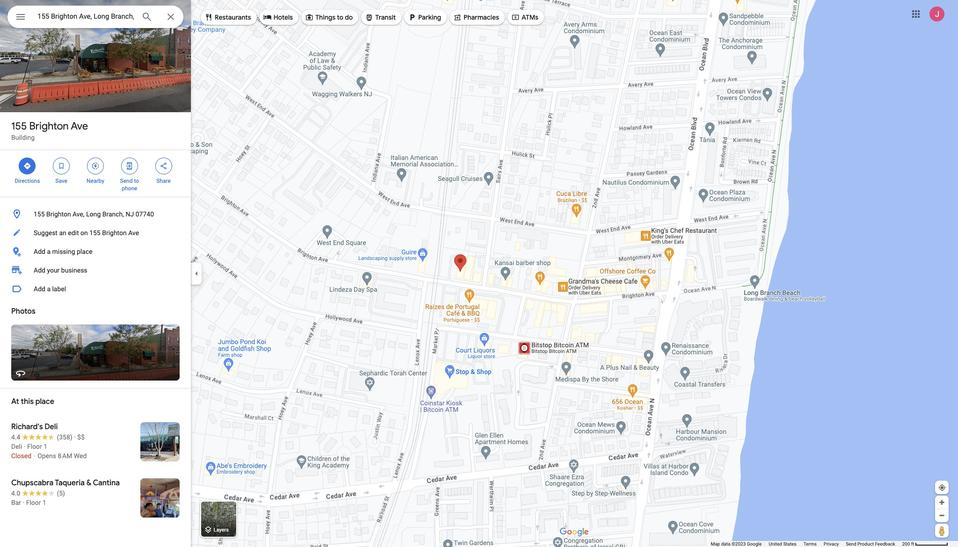 Task type: vqa. For each thing, say whether or not it's contained in the screenshot.


Task type: describe. For each thing, give the bounding box(es) containing it.
united states
[[769, 542, 797, 547]]

zoom out image
[[938, 512, 945, 519]]

closed
[[11, 452, 31, 460]]

on
[[80, 229, 88, 237]]

1 vertical spatial place
[[35, 397, 54, 407]]

building
[[11, 134, 35, 141]]

suggest an edit on 155 brighton ave
[[34, 229, 139, 237]]

photos
[[11, 307, 35, 316]]

privacy button
[[824, 541, 839, 547]]

deli · floor 1 closed ⋅ opens 8 am wed
[[11, 443, 87, 460]]

add for add a missing place
[[34, 248, 45, 255]]

· $$
[[74, 434, 85, 441]]

footer inside google maps element
[[711, 541, 902, 547]]


[[263, 12, 272, 22]]

send product feedback button
[[846, 541, 895, 547]]

brighton for ave,
[[46, 211, 71, 218]]

 pharmacies
[[453, 12, 499, 22]]

a for missing
[[47, 248, 51, 255]]

0 vertical spatial ·
[[74, 434, 76, 441]]

brighton for ave
[[29, 120, 69, 133]]

data
[[721, 542, 730, 547]]

united
[[769, 542, 782, 547]]

map data ©2023 google
[[711, 542, 762, 547]]

add a missing place
[[34, 248, 92, 255]]

send product feedback
[[846, 542, 895, 547]]

add a label button
[[0, 280, 191, 298]]


[[511, 12, 520, 22]]

4.0
[[11, 490, 20, 497]]

send to phone
[[120, 178, 139, 192]]

feedback
[[875, 542, 895, 547]]

states
[[783, 542, 797, 547]]


[[23, 161, 32, 171]]

suggest an edit on 155 brighton ave button
[[0, 224, 191, 242]]

cantina
[[93, 479, 120, 488]]

155 brighton ave, long branch, nj 07740
[[34, 211, 154, 218]]

taqueria
[[55, 479, 85, 488]]

155 Brighton Ave, Long Branch, NJ 07740 field
[[7, 6, 183, 28]]

long
[[86, 211, 101, 218]]

save
[[55, 178, 67, 184]]

 atms
[[511, 12, 538, 22]]

missing
[[52, 248, 75, 255]]

things
[[315, 13, 335, 22]]

ave,
[[73, 211, 85, 218]]

label
[[52, 285, 66, 293]]

edit
[[68, 229, 79, 237]]

· for richard's deli
[[24, 443, 26, 450]]

suggest
[[34, 229, 58, 237]]

business
[[61, 267, 87, 274]]

bar · floor 1
[[11, 499, 46, 507]]

layers
[[214, 527, 229, 533]]

at
[[11, 397, 19, 407]]

4.4
[[11, 434, 20, 441]]

add your business link
[[0, 261, 191, 280]]

$$
[[77, 434, 85, 441]]


[[125, 161, 134, 171]]

 things to do
[[305, 12, 353, 22]]

07740
[[136, 211, 154, 218]]

155 for ave
[[11, 120, 27, 133]]

richard's
[[11, 422, 43, 432]]


[[57, 161, 66, 171]]

brighton inside "button"
[[102, 229, 127, 237]]

google account: james peterson  
(james.peterson1902@gmail.com) image
[[929, 6, 944, 21]]

©2023
[[732, 542, 746, 547]]

google maps element
[[0, 0, 958, 547]]

1 for richard's
[[44, 443, 47, 450]]

deli inside deli · floor 1 closed ⋅ opens 8 am wed
[[11, 443, 22, 450]]

 restaurants
[[204, 12, 251, 22]]

send for send product feedback
[[846, 542, 856, 547]]

united states button
[[769, 541, 797, 547]]

product
[[857, 542, 874, 547]]

&
[[86, 479, 91, 488]]

parking
[[418, 13, 441, 22]]

add a missing place button
[[0, 242, 191, 261]]

terms
[[804, 542, 817, 547]]

zoom in image
[[938, 499, 945, 506]]

share
[[156, 178, 171, 184]]

privacy
[[824, 542, 839, 547]]

8 am
[[58, 452, 72, 460]]



Task type: locate. For each thing, give the bounding box(es) containing it.

[[305, 12, 313, 22]]

0 horizontal spatial deli
[[11, 443, 22, 450]]

1 vertical spatial add
[[34, 267, 45, 274]]

brighton up building
[[29, 120, 69, 133]]

200
[[902, 542, 910, 547]]

ft
[[911, 542, 914, 547]]

0 horizontal spatial to
[[134, 178, 139, 184]]

atms
[[522, 13, 538, 22]]

1 vertical spatial a
[[47, 285, 51, 293]]

hotels
[[274, 13, 293, 22]]

add inside add a missing place button
[[34, 248, 45, 255]]

place inside button
[[77, 248, 92, 255]]


[[91, 161, 100, 171]]

add your business
[[34, 267, 87, 274]]

0 vertical spatial a
[[47, 248, 51, 255]]

0 vertical spatial 1
[[44, 443, 47, 450]]

2 vertical spatial brighton
[[102, 229, 127, 237]]

1 horizontal spatial 155
[[34, 211, 45, 218]]

⋅
[[33, 452, 36, 460]]

155 brighton ave main content
[[0, 0, 191, 547]]

send for send to phone
[[120, 178, 133, 184]]

1 add from the top
[[34, 248, 45, 255]]


[[408, 12, 416, 22]]

do
[[345, 13, 353, 22]]

1 a from the top
[[47, 248, 51, 255]]

google
[[747, 542, 762, 547]]

a left the label
[[47, 285, 51, 293]]

add for add your business
[[34, 267, 45, 274]]

deli up 4.4 stars 358 reviews image on the left of page
[[45, 422, 58, 432]]

2 horizontal spatial 155
[[89, 229, 100, 237]]

· left $$
[[74, 434, 76, 441]]

0 horizontal spatial 155
[[11, 120, 27, 133]]


[[453, 12, 462, 22]]

(358)
[[57, 434, 72, 441]]

4.4 stars 358 reviews image
[[11, 433, 72, 442]]

bar
[[11, 499, 21, 507]]

155 up suggest
[[34, 211, 45, 218]]

branch,
[[102, 211, 124, 218]]

deli down '4.4'
[[11, 443, 22, 450]]

show your location image
[[938, 484, 946, 492]]

ave inside "button"
[[128, 229, 139, 237]]

 hotels
[[263, 12, 293, 22]]

0 vertical spatial ave
[[71, 120, 88, 133]]

pharmacies
[[464, 13, 499, 22]]

2 vertical spatial add
[[34, 285, 45, 293]]

155 inside "button"
[[89, 229, 100, 237]]

restaurants
[[215, 13, 251, 22]]

collapse side panel image
[[191, 269, 202, 279]]

200 ft
[[902, 542, 914, 547]]

1 down 4.0 stars 5 reviews 'image' on the left of page
[[43, 499, 46, 507]]

floor down 4.0 stars 5 reviews 'image' on the left of page
[[26, 499, 41, 507]]

add down suggest
[[34, 248, 45, 255]]

155 right on
[[89, 229, 100, 237]]

155
[[11, 120, 27, 133], [34, 211, 45, 218], [89, 229, 100, 237]]

add a label
[[34, 285, 66, 293]]

2 vertical spatial ·
[[23, 499, 24, 507]]

chupscabra
[[11, 479, 53, 488]]

0 vertical spatial place
[[77, 248, 92, 255]]

 parking
[[408, 12, 441, 22]]

0 vertical spatial floor
[[27, 443, 42, 450]]

to inside 'send to phone'
[[134, 178, 139, 184]]

send left product
[[846, 542, 856, 547]]


[[15, 10, 26, 23]]

0 vertical spatial to
[[337, 13, 343, 22]]

to left do on the top of page
[[337, 13, 343, 22]]

0 vertical spatial 155
[[11, 120, 27, 133]]

place down on
[[77, 248, 92, 255]]

to
[[337, 13, 343, 22], [134, 178, 139, 184]]

brighton up an
[[46, 211, 71, 218]]

200 ft button
[[902, 542, 948, 547]]

1 vertical spatial brighton
[[46, 211, 71, 218]]

1 horizontal spatial to
[[337, 13, 343, 22]]

a left missing at the left
[[47, 248, 51, 255]]

1 up opens
[[44, 443, 47, 450]]

add inside add a label button
[[34, 285, 45, 293]]

add
[[34, 248, 45, 255], [34, 267, 45, 274], [34, 285, 45, 293]]

a for label
[[47, 285, 51, 293]]

price: moderate image
[[77, 434, 85, 441]]

3 add from the top
[[34, 285, 45, 293]]


[[159, 161, 168, 171]]

directions
[[15, 178, 40, 184]]

(5)
[[57, 490, 65, 497]]

1 inside deli · floor 1 closed ⋅ opens 8 am wed
[[44, 443, 47, 450]]

brighton inside the 155 brighton ave building
[[29, 120, 69, 133]]

send up phone
[[120, 178, 133, 184]]

None field
[[37, 11, 134, 22]]

0 vertical spatial deli
[[45, 422, 58, 432]]

a inside button
[[47, 285, 51, 293]]

2 vertical spatial 155
[[89, 229, 100, 237]]

map
[[711, 542, 720, 547]]

1 horizontal spatial ave
[[128, 229, 139, 237]]

footer
[[711, 541, 902, 547]]

0 vertical spatial send
[[120, 178, 133, 184]]

1 horizontal spatial place
[[77, 248, 92, 255]]

· up closed
[[24, 443, 26, 450]]

1 vertical spatial 155
[[34, 211, 45, 218]]

terms button
[[804, 541, 817, 547]]

an
[[59, 229, 66, 237]]

 search field
[[7, 6, 183, 30]]

nearby
[[87, 178, 104, 184]]

opens
[[37, 452, 56, 460]]

2 add from the top
[[34, 267, 45, 274]]

1 vertical spatial send
[[846, 542, 856, 547]]

floor inside deli · floor 1 closed ⋅ opens 8 am wed
[[27, 443, 42, 450]]

brighton down branch,
[[102, 229, 127, 237]]

to up phone
[[134, 178, 139, 184]]

a inside button
[[47, 248, 51, 255]]

actions for 155 brighton ave region
[[0, 150, 191, 197]]

place
[[77, 248, 92, 255], [35, 397, 54, 407]]

155 brighton ave, long branch, nj 07740 button
[[0, 205, 191, 224]]

· right the bar
[[23, 499, 24, 507]]

· inside deli · floor 1 closed ⋅ opens 8 am wed
[[24, 443, 26, 450]]


[[365, 12, 373, 22]]

155 inside button
[[34, 211, 45, 218]]

this
[[21, 397, 34, 407]]

send
[[120, 178, 133, 184], [846, 542, 856, 547]]

floor for chupscabra
[[26, 499, 41, 507]]

add left your
[[34, 267, 45, 274]]

· for chupscabra taqueria & cantina
[[23, 499, 24, 507]]

phone
[[122, 185, 137, 192]]

ave inside the 155 brighton ave building
[[71, 120, 88, 133]]

1 vertical spatial floor
[[26, 499, 41, 507]]


[[204, 12, 213, 22]]

1 for chupscabra
[[43, 499, 46, 507]]

send inside send product feedback button
[[846, 542, 856, 547]]

0 horizontal spatial send
[[120, 178, 133, 184]]

1 vertical spatial deli
[[11, 443, 22, 450]]

a
[[47, 248, 51, 255], [47, 285, 51, 293]]

0 horizontal spatial place
[[35, 397, 54, 407]]

1
[[44, 443, 47, 450], [43, 499, 46, 507]]

4.0 stars 5 reviews image
[[11, 489, 65, 498]]

1 vertical spatial ·
[[24, 443, 26, 450]]

floor
[[27, 443, 42, 450], [26, 499, 41, 507]]

send inside 'send to phone'
[[120, 178, 133, 184]]

0 vertical spatial brighton
[[29, 120, 69, 133]]

1 vertical spatial to
[[134, 178, 139, 184]]

brighton
[[29, 120, 69, 133], [46, 211, 71, 218], [102, 229, 127, 237]]

wed
[[74, 452, 87, 460]]

none field inside 155 brighton ave, long branch, nj 07740 field
[[37, 11, 134, 22]]

155 for ave,
[[34, 211, 45, 218]]

to inside " things to do"
[[337, 13, 343, 22]]

155 up building
[[11, 120, 27, 133]]

1 horizontal spatial send
[[846, 542, 856, 547]]

at this place
[[11, 397, 54, 407]]

0 horizontal spatial ave
[[71, 120, 88, 133]]

brighton inside button
[[46, 211, 71, 218]]

richard's deli
[[11, 422, 58, 432]]

155 brighton ave building
[[11, 120, 88, 141]]

2 a from the top
[[47, 285, 51, 293]]

155 inside the 155 brighton ave building
[[11, 120, 27, 133]]

 button
[[7, 6, 34, 30]]

floor up ⋅
[[27, 443, 42, 450]]

1 vertical spatial 1
[[43, 499, 46, 507]]

chupscabra taqueria & cantina
[[11, 479, 120, 488]]

place right this
[[35, 397, 54, 407]]

your
[[47, 267, 60, 274]]

0 vertical spatial add
[[34, 248, 45, 255]]

add for add a label
[[34, 285, 45, 293]]

show street view coverage image
[[935, 524, 949, 538]]

1 vertical spatial ave
[[128, 229, 139, 237]]

·
[[74, 434, 76, 441], [24, 443, 26, 450], [23, 499, 24, 507]]

add inside add your business 'link'
[[34, 267, 45, 274]]

add left the label
[[34, 285, 45, 293]]

floor for richard's
[[27, 443, 42, 450]]

transit
[[375, 13, 396, 22]]

1 horizontal spatial deli
[[45, 422, 58, 432]]

nj
[[126, 211, 134, 218]]

footer containing map data ©2023 google
[[711, 541, 902, 547]]



